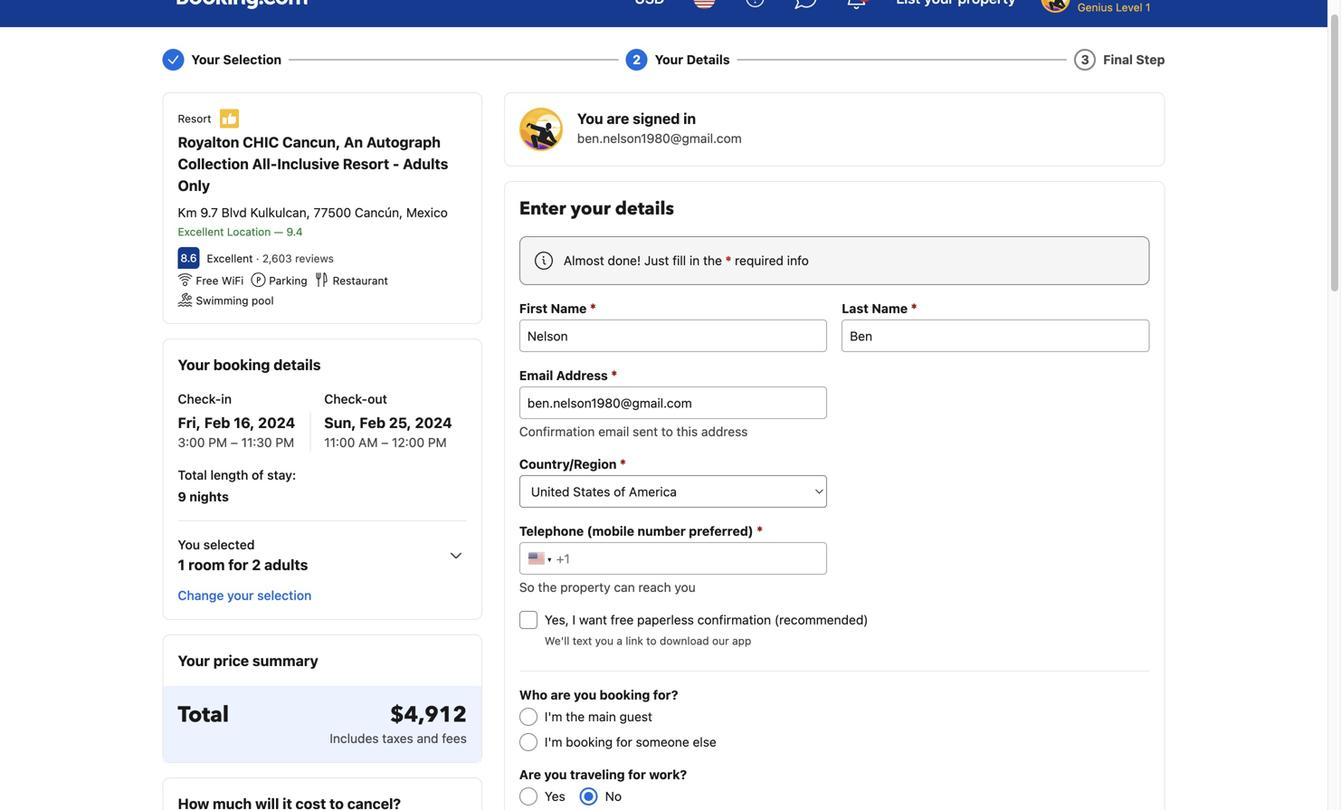 Task type: describe. For each thing, give the bounding box(es) containing it.
1 for genius level 1
[[1146, 1, 1151, 14]]

9
[[178, 489, 186, 504]]

adults
[[264, 556, 308, 573]]

your details
[[655, 52, 730, 67]]

details for your booking details
[[274, 356, 321, 373]]

all-
[[252, 155, 277, 172]]

check- for sun,
[[324, 391, 368, 406]]

– for 16,
[[231, 435, 238, 450]]

9.4
[[286, 225, 303, 238]]

* right last
[[911, 300, 917, 316]]

selected
[[203, 537, 255, 552]]

your for enter
[[571, 196, 611, 221]]

download
[[660, 634, 709, 647]]

telephone (mobile number preferred) *
[[519, 523, 763, 539]]

first
[[519, 301, 548, 316]]

collection
[[178, 155, 249, 172]]

reviews
[[295, 252, 334, 265]]

royalton
[[178, 134, 239, 151]]

required
[[735, 253, 784, 268]]

autograph
[[367, 134, 441, 151]]

8.6
[[181, 252, 197, 264]]

first name *
[[519, 300, 596, 316]]

genius level 1 button
[[1034, 0, 1158, 19]]

fill
[[673, 253, 686, 268]]

1 vertical spatial for
[[616, 734, 632, 749]]

excellent inside km 9.7 blvd kulkulcan, 77500 cancún, mexico excellent location — 9.4
[[178, 225, 224, 238]]

change
[[178, 588, 224, 603]]

address
[[556, 368, 608, 383]]

so
[[519, 580, 535, 595]]

blvd
[[222, 205, 247, 220]]

just
[[644, 253, 669, 268]]

signed
[[633, 110, 680, 127]]

you right reach
[[675, 580, 696, 595]]

rated excellent element
[[207, 252, 253, 265]]

1 vertical spatial excellent
[[207, 252, 253, 265]]

check-in fri, feb 16, 2024 3:00 pm – 11:30 pm
[[178, 391, 295, 450]]

booking for details
[[213, 356, 270, 373]]

cancún,
[[355, 205, 403, 220]]

change your selection link
[[171, 579, 319, 612]]

swimming
[[196, 294, 249, 307]]

km 9.7 blvd kulkulcan, 77500 cancún, mexico button
[[178, 204, 448, 222]]

taxes
[[382, 731, 413, 746]]

kulkulcan,
[[250, 205, 310, 220]]

the for i'm the main guest
[[566, 709, 585, 724]]

Double-check for typos text field
[[519, 386, 827, 419]]

traveling
[[570, 767, 625, 782]]

we'll
[[545, 634, 570, 647]]

price
[[213, 652, 249, 669]]

main
[[588, 709, 616, 724]]

text
[[573, 634, 592, 647]]

telephone
[[519, 524, 584, 539]]

(recommended)
[[775, 612, 868, 627]]

total for total
[[178, 700, 229, 730]]

who are you booking for? element
[[519, 686, 1150, 751]]

free
[[196, 274, 219, 287]]

includes taxes and fees
[[330, 731, 467, 746]]

property
[[560, 580, 611, 595]]

genius level 1
[[1078, 1, 1151, 14]]

room
[[188, 556, 225, 573]]

you for you are signed in
[[577, 110, 603, 127]]

address
[[701, 424, 748, 439]]

done!
[[608, 253, 641, 268]]

km 9.7 blvd kulkulcan, 77500 cancún, mexico excellent location — 9.4
[[178, 205, 448, 238]]

your for your price summary
[[178, 652, 210, 669]]

(mobile
[[587, 524, 634, 539]]

* down email
[[620, 456, 626, 472]]

preferred)
[[689, 524, 754, 539]]

you inside are you traveling for work? element
[[544, 767, 567, 782]]

you inside "who are you booking for?" element
[[574, 687, 597, 702]]

-
[[393, 155, 400, 172]]

chic
[[243, 134, 279, 151]]

no
[[605, 789, 622, 804]]

enter
[[519, 196, 566, 221]]

someone
[[636, 734, 689, 749]]

i'm booking for someone else
[[545, 734, 717, 749]]

2,603
[[262, 252, 292, 265]]

to inside yes, i want free paperless confirmation (recommended) we'll text you a link to download our app
[[646, 634, 657, 647]]

email address *
[[519, 367, 618, 383]]

selection
[[257, 588, 312, 603]]

sent
[[633, 424, 658, 439]]

your for change
[[227, 588, 254, 603]]

feb for 25,
[[360, 414, 386, 431]]

1 for you selected 1 room for  2 adults
[[178, 556, 185, 573]]

booking for for
[[566, 734, 613, 749]]

check- for fri,
[[178, 391, 221, 406]]

cancun,
[[282, 134, 341, 151]]

only
[[178, 177, 210, 194]]

in inside check-in fri, feb 16, 2024 3:00 pm – 11:30 pm
[[221, 391, 232, 406]]

link
[[626, 634, 643, 647]]

2024 for fri, feb 16, 2024
[[258, 414, 295, 431]]

1 vertical spatial booking
[[600, 687, 650, 702]]

9.7
[[200, 205, 218, 220]]

last name *
[[842, 300, 917, 316]]

2 vertical spatial for
[[628, 767, 646, 782]]

sun,
[[324, 414, 356, 431]]

i'm for i'm the main guest
[[545, 709, 562, 724]]

can
[[614, 580, 635, 595]]

scored 8.6 element
[[178, 247, 200, 269]]

yes,
[[545, 612, 569, 627]]

includes
[[330, 731, 379, 746]]

mexico
[[406, 205, 448, 220]]

your selection
[[191, 52, 282, 67]]

inclusive
[[277, 155, 339, 172]]

step
[[1136, 52, 1165, 67]]

you for you selected
[[178, 537, 200, 552]]

km
[[178, 205, 197, 220]]



Task type: locate. For each thing, give the bounding box(es) containing it.
to
[[662, 424, 673, 439], [646, 634, 657, 647]]

your for your details
[[655, 52, 684, 67]]

0 vertical spatial to
[[662, 424, 673, 439]]

2 vertical spatial booking
[[566, 734, 613, 749]]

i'm the main guest
[[545, 709, 653, 724]]

0 horizontal spatial your
[[227, 588, 254, 603]]

in down your booking details
[[221, 391, 232, 406]]

—
[[274, 225, 283, 238]]

email
[[519, 368, 553, 383]]

total down price
[[178, 700, 229, 730]]

2 vertical spatial the
[[566, 709, 585, 724]]

email
[[598, 424, 629, 439]]

for down guest
[[616, 734, 632, 749]]

–
[[231, 435, 238, 450], [381, 435, 389, 450]]

details for enter your details
[[615, 196, 674, 221]]

swimming pool
[[196, 294, 274, 307]]

you up yes
[[544, 767, 567, 782]]

your right 'enter'
[[571, 196, 611, 221]]

your left price
[[178, 652, 210, 669]]

– for 25,
[[381, 435, 389, 450]]

app
[[732, 634, 752, 647]]

* right preferred) at bottom
[[757, 523, 763, 539]]

your booking details
[[178, 356, 321, 373]]

the for so the property can reach you
[[538, 580, 557, 595]]

1 horizontal spatial you
[[577, 110, 603, 127]]

excellent down 9.7
[[178, 225, 224, 238]]

0 vertical spatial in
[[683, 110, 696, 127]]

else
[[693, 734, 717, 749]]

1
[[1146, 1, 1151, 14], [178, 556, 185, 573]]

2 vertical spatial in
[[221, 391, 232, 406]]

1 vertical spatial you
[[178, 537, 200, 552]]

0 horizontal spatial resort
[[178, 112, 211, 125]]

1 inside dropdown button
[[1146, 1, 1151, 14]]

3:00 pm
[[178, 435, 227, 450]]

selection
[[223, 52, 282, 67]]

2 2024 from the left
[[415, 414, 452, 431]]

you up the i'm the main guest
[[574, 687, 597, 702]]

excellent up wifi
[[207, 252, 253, 265]]

0 horizontal spatial 1
[[178, 556, 185, 573]]

1 horizontal spatial name
[[872, 301, 908, 316]]

25,
[[389, 414, 412, 431]]

– inside "check-out sun, feb 25, 2024 11:00 am – 12:00 pm"
[[381, 435, 389, 450]]

your right change
[[227, 588, 254, 603]]

1 2024 from the left
[[258, 414, 295, 431]]

resort up royalton at the top of page
[[178, 112, 211, 125]]

1 horizontal spatial are
[[607, 110, 629, 127]]

1 feb from the left
[[204, 414, 230, 431]]

an
[[344, 134, 363, 151]]

total length of stay: 9 nights
[[178, 467, 296, 504]]

0 horizontal spatial 2
[[252, 556, 261, 573]]

2 name from the left
[[872, 301, 908, 316]]

confirmation email sent to this address
[[519, 424, 748, 439]]

are right who
[[551, 687, 571, 702]]

who
[[519, 687, 548, 702]]

0 vertical spatial the
[[703, 253, 722, 268]]

0 vertical spatial you
[[577, 110, 603, 127]]

you up room
[[178, 537, 200, 552]]

0 horizontal spatial –
[[231, 435, 238, 450]]

1 vertical spatial details
[[274, 356, 321, 373]]

name right the first
[[551, 301, 587, 316]]

guest
[[620, 709, 653, 724]]

you inside you are signed in ben.nelson1980@gmail.com
[[577, 110, 603, 127]]

for left work?
[[628, 767, 646, 782]]

i'm for i'm booking for someone else
[[545, 734, 562, 749]]

1 vertical spatial in
[[690, 253, 700, 268]]

i'm
[[545, 709, 562, 724], [545, 734, 562, 749]]

2024 inside check-in fri, feb 16, 2024 3:00 pm – 11:30 pm
[[258, 414, 295, 431]]

check- inside "check-out sun, feb 25, 2024 11:00 am – 12:00 pm"
[[324, 391, 368, 406]]

for inside you selected 1 room for  2 adults
[[228, 556, 248, 573]]

0 horizontal spatial feb
[[204, 414, 230, 431]]

feb down out
[[360, 414, 386, 431]]

to left 'this'
[[662, 424, 673, 439]]

1 inside you selected 1 room for  2 adults
[[178, 556, 185, 573]]

check- inside check-in fri, feb 16, 2024 3:00 pm – 11:30 pm
[[178, 391, 221, 406]]

nights
[[190, 489, 229, 504]]

1 vertical spatial resort
[[343, 155, 389, 172]]

resort inside royalton chic cancun, an autograph collection all-inclusive resort - adults only
[[343, 155, 389, 172]]

1 horizontal spatial to
[[662, 424, 673, 439]]

for?
[[653, 687, 678, 702]]

confirmation
[[698, 612, 771, 627]]

fri,
[[178, 414, 201, 431]]

0 vertical spatial your
[[571, 196, 611, 221]]

total up 9
[[178, 467, 207, 482]]

excellent · 2,603 reviews
[[207, 252, 334, 265]]

length
[[210, 467, 248, 482]]

2 – from the left
[[381, 435, 389, 450]]

pool
[[252, 294, 274, 307]]

– right '11:00 am'
[[381, 435, 389, 450]]

are for who
[[551, 687, 571, 702]]

the right fill
[[703, 253, 722, 268]]

1 horizontal spatial resort
[[343, 155, 389, 172]]

1 right level
[[1146, 1, 1151, 14]]

i
[[572, 612, 576, 627]]

1 horizontal spatial your
[[571, 196, 611, 221]]

2024 inside "check-out sun, feb 25, 2024 11:00 am – 12:00 pm"
[[415, 414, 452, 431]]

final
[[1103, 52, 1133, 67]]

yes, i want free paperless confirmation (recommended) we'll text you a link to download our app
[[545, 612, 868, 647]]

None text field
[[519, 320, 827, 352]]

1 vertical spatial 2
[[252, 556, 261, 573]]

feb for 16,
[[204, 414, 230, 431]]

2 check- from the left
[[324, 391, 368, 406]]

1 horizontal spatial the
[[566, 709, 585, 724]]

want
[[579, 612, 607, 627]]

so the property can reach you
[[519, 580, 696, 595]]

1 horizontal spatial check-
[[324, 391, 368, 406]]

1 vertical spatial 1
[[178, 556, 185, 573]]

details
[[687, 52, 730, 67]]

* down the almost
[[590, 300, 596, 316]]

1 horizontal spatial feb
[[360, 414, 386, 431]]

1 left room
[[178, 556, 185, 573]]

booking.com image
[[177, 0, 307, 9]]

you left 'a'
[[595, 634, 614, 647]]

restaurant
[[333, 274, 388, 287]]

in inside you are signed in ben.nelson1980@gmail.com
[[683, 110, 696, 127]]

1 vertical spatial your
[[227, 588, 254, 603]]

in
[[683, 110, 696, 127], [690, 253, 700, 268], [221, 391, 232, 406]]

$4,912
[[390, 700, 467, 730]]

0 horizontal spatial the
[[538, 580, 557, 595]]

your up fri,
[[178, 356, 210, 373]]

work?
[[649, 767, 687, 782]]

you left signed
[[577, 110, 603, 127]]

0 vertical spatial total
[[178, 467, 207, 482]]

your for your booking details
[[178, 356, 210, 373]]

the left main
[[566, 709, 585, 724]]

wifi
[[222, 274, 244, 287]]

name for last name *
[[872, 301, 908, 316]]

for down "selected"
[[228, 556, 248, 573]]

0 vertical spatial are
[[607, 110, 629, 127]]

1 horizontal spatial 2024
[[415, 414, 452, 431]]

2 total from the top
[[178, 700, 229, 730]]

last
[[842, 301, 869, 316]]

who are you booking for?
[[519, 687, 678, 702]]

1 horizontal spatial details
[[615, 196, 674, 221]]

0 horizontal spatial check-
[[178, 391, 221, 406]]

12:00 pm
[[392, 435, 447, 450]]

2 i'm from the top
[[545, 734, 562, 749]]

almost done! just fill in the * required info
[[564, 253, 809, 268]]

out
[[368, 391, 387, 406]]

country/region
[[519, 457, 617, 472]]

16,
[[234, 414, 255, 431]]

* right address
[[611, 367, 618, 383]]

booking up check-in fri, feb 16, 2024 3:00 pm – 11:30 pm
[[213, 356, 270, 373]]

2024 up the "11:30 pm"
[[258, 414, 295, 431]]

77500
[[314, 205, 351, 220]]

total for total length of stay: 9 nights
[[178, 467, 207, 482]]

1 vertical spatial i'm
[[545, 734, 562, 749]]

name inside first name *
[[551, 301, 587, 316]]

are
[[607, 110, 629, 127], [551, 687, 571, 702]]

are you traveling for work? element
[[505, 766, 1150, 806]]

booking down the i'm the main guest
[[566, 734, 613, 749]]

11:00 am
[[324, 435, 378, 450]]

1 – from the left
[[231, 435, 238, 450]]

you are signed in ben.nelson1980@gmail.com
[[577, 110, 742, 146]]

free wifi
[[196, 274, 244, 287]]

1 horizontal spatial 1
[[1146, 1, 1151, 14]]

booking up guest
[[600, 687, 650, 702]]

0 horizontal spatial 2024
[[258, 414, 295, 431]]

in right signed
[[683, 110, 696, 127]]

0 horizontal spatial details
[[274, 356, 321, 373]]

1 vertical spatial to
[[646, 634, 657, 647]]

to right link
[[646, 634, 657, 647]]

check-out sun, feb 25, 2024 11:00 am – 12:00 pm
[[324, 391, 452, 450]]

your inside change your selection link
[[227, 588, 254, 603]]

0 vertical spatial details
[[615, 196, 674, 221]]

your for your selection
[[191, 52, 220, 67]]

0 horizontal spatial to
[[646, 634, 657, 647]]

0 vertical spatial for
[[228, 556, 248, 573]]

are left signed
[[607, 110, 629, 127]]

your
[[191, 52, 220, 67], [655, 52, 684, 67], [178, 356, 210, 373], [178, 652, 210, 669]]

1 vertical spatial total
[[178, 700, 229, 730]]

2024 up 12:00 pm
[[415, 414, 452, 431]]

are
[[519, 767, 541, 782]]

2 inside you selected 1 room for  2 adults
[[252, 556, 261, 573]]

in right fill
[[690, 253, 700, 268]]

0 vertical spatial resort
[[178, 112, 211, 125]]

2024 for sun, feb 25, 2024
[[415, 414, 452, 431]]

– down 16,
[[231, 435, 238, 450]]

– inside check-in fri, feb 16, 2024 3:00 pm – 11:30 pm
[[231, 435, 238, 450]]

change your selection
[[178, 588, 312, 603]]

you inside yes, i want free paperless confirmation (recommended) we'll text you a link to download our app
[[595, 634, 614, 647]]

summary
[[252, 652, 318, 669]]

name for first name *
[[551, 301, 587, 316]]

the inside "who are you booking for?" element
[[566, 709, 585, 724]]

0 horizontal spatial are
[[551, 687, 571, 702]]

your left details
[[655, 52, 684, 67]]

enter your details
[[519, 196, 674, 221]]

2
[[633, 52, 641, 67], [252, 556, 261, 573]]

your left selection
[[191, 52, 220, 67]]

are for you
[[607, 110, 629, 127]]

0 vertical spatial excellent
[[178, 225, 224, 238]]

0 vertical spatial 2
[[633, 52, 641, 67]]

details down pool
[[274, 356, 321, 373]]

yes
[[545, 789, 565, 804]]

0 horizontal spatial you
[[178, 537, 200, 552]]

royalton chic cancun, an autograph collection all-inclusive resort - adults only
[[178, 134, 448, 194]]

feb up '3:00 pm'
[[204, 414, 230, 431]]

are inside you are signed in ben.nelson1980@gmail.com
[[607, 110, 629, 127]]

name right last
[[872, 301, 908, 316]]

feb inside check-in fri, feb 16, 2024 3:00 pm – 11:30 pm
[[204, 414, 230, 431]]

2 feb from the left
[[360, 414, 386, 431]]

check- up fri,
[[178, 391, 221, 406]]

1 i'm from the top
[[545, 709, 562, 724]]

confirmation
[[519, 424, 595, 439]]

your
[[571, 196, 611, 221], [227, 588, 254, 603]]

reach
[[639, 580, 671, 595]]

1 total from the top
[[178, 467, 207, 482]]

adults
[[403, 155, 448, 172]]

1 name from the left
[[551, 301, 587, 316]]

* left 'required'
[[726, 253, 732, 268]]

you
[[577, 110, 603, 127], [178, 537, 200, 552]]

this
[[677, 424, 698, 439]]

our
[[712, 634, 729, 647]]

you inside you selected 1 room for  2 adults
[[178, 537, 200, 552]]

total inside total length of stay: 9 nights
[[178, 467, 207, 482]]

2 left "your details"
[[633, 52, 641, 67]]

2 left 'adults'
[[252, 556, 261, 573]]

1 horizontal spatial –
[[381, 435, 389, 450]]

the right the so
[[538, 580, 557, 595]]

fees
[[442, 731, 467, 746]]

1 vertical spatial the
[[538, 580, 557, 595]]

0 vertical spatial booking
[[213, 356, 270, 373]]

1 vertical spatial are
[[551, 687, 571, 702]]

feb inside "check-out sun, feb 25, 2024 11:00 am – 12:00 pm"
[[360, 414, 386, 431]]

0 vertical spatial i'm
[[545, 709, 562, 724]]

your account menu nelson ben genius level 1 element
[[1042, 0, 1158, 15]]

resort down 'an'
[[343, 155, 389, 172]]

0 horizontal spatial name
[[551, 301, 587, 316]]

1 check- from the left
[[178, 391, 221, 406]]

0 vertical spatial 1
[[1146, 1, 1151, 14]]

1 horizontal spatial 2
[[633, 52, 641, 67]]

+1 text field
[[519, 542, 827, 575]]

details up just
[[615, 196, 674, 221]]

name inside last name *
[[872, 301, 908, 316]]

and
[[417, 731, 439, 746]]

None text field
[[842, 320, 1150, 352]]

check- up sun,
[[324, 391, 368, 406]]

2 horizontal spatial the
[[703, 253, 722, 268]]

ben.nelson1980@gmail.com
[[577, 131, 742, 146]]



Task type: vqa. For each thing, say whether or not it's contained in the screenshot.
'in' inside the You are signed in ben.nelson1980@gmail.com
yes



